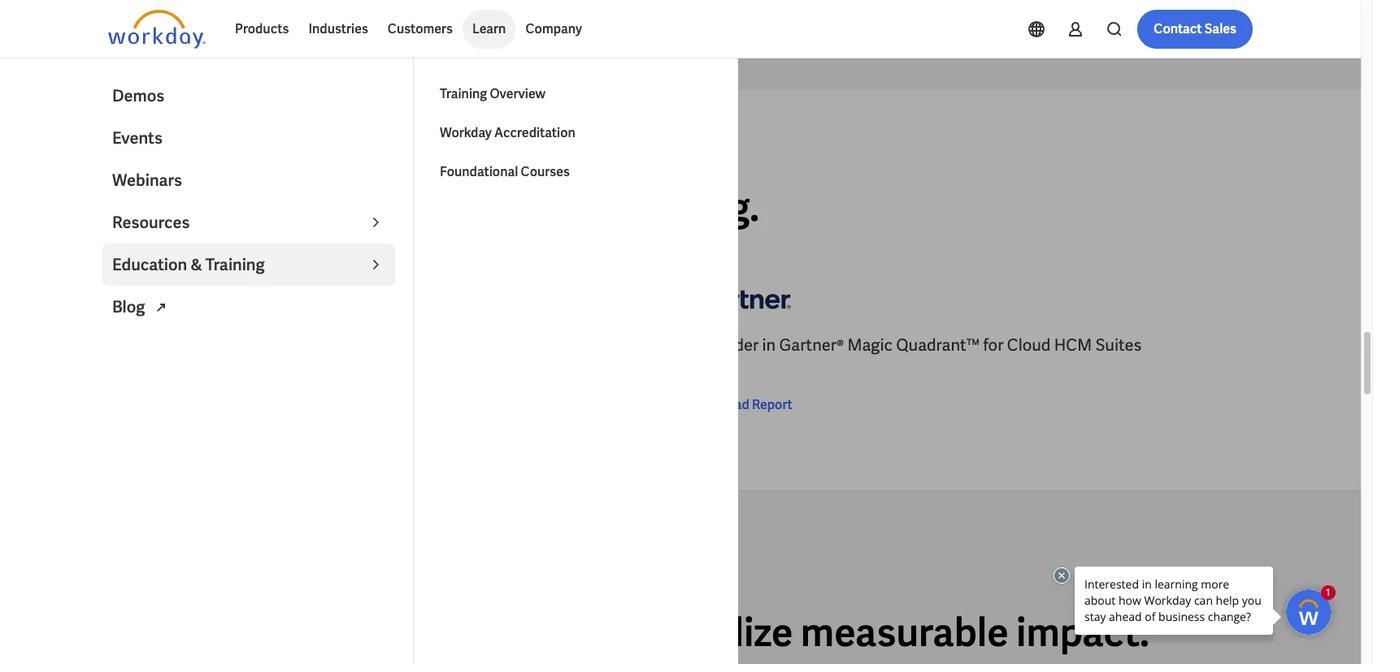 Task type: vqa. For each thing, say whether or not it's contained in the screenshot.
power
no



Task type: locate. For each thing, give the bounding box(es) containing it.
0 horizontal spatial gartner image
[[108, 276, 206, 321]]

0 horizontal spatial in
[[177, 335, 190, 356]]

0 vertical spatial training
[[440, 85, 487, 102]]

a down what in the left top of the page
[[108, 182, 135, 233]]

1 gartner image from the left
[[108, 276, 206, 321]]

say
[[204, 143, 225, 158]]

2 horizontal spatial in
[[762, 335, 776, 356]]

1 vertical spatial training
[[205, 254, 265, 276]]

education & training button
[[102, 244, 395, 286]]

1 quadrant™ from the left
[[349, 335, 433, 356]]

a inside a leader in 2023 gartner® magic quadrant™ for cloud erp for service- centric enterprises
[[108, 335, 119, 356]]

resources button
[[102, 202, 395, 244]]

cloud left hcm
[[1007, 335, 1051, 356]]

1 horizontal spatial leader
[[708, 335, 759, 356]]

gartner® up the report
[[779, 335, 844, 356]]

analysts
[[144, 143, 202, 158]]

company
[[526, 20, 582, 37]]

contact sales
[[1154, 20, 1236, 37]]

leader inside a leader in 2023 gartner® magic quadrant™ for cloud erp for service- centric enterprises
[[123, 335, 173, 356]]

for right erp
[[541, 335, 561, 356]]

1 horizontal spatial magic
[[847, 335, 893, 356]]

suites
[[1095, 335, 1142, 356]]

a up read report link
[[693, 335, 705, 356]]

2 for from the left
[[541, 335, 561, 356]]

for left erp
[[437, 335, 457, 356]]

magic inside a leader in 2023 gartner® magic quadrant™ for cloud erp for service- centric enterprises
[[301, 335, 346, 356]]

training
[[440, 85, 487, 102], [205, 254, 265, 276]]

0 horizontal spatial cloud
[[460, 335, 504, 356]]

blog link
[[102, 286, 395, 328]]

all
[[442, 608, 484, 659]]

read report link
[[693, 396, 792, 416]]

finance,
[[302, 182, 443, 233]]

gartner® down the blog link
[[233, 335, 297, 356]]

1 gartner® from the left
[[233, 335, 297, 356]]

2 gartner® from the left
[[779, 335, 844, 356]]

1 horizontal spatial quadrant™
[[896, 335, 980, 356]]

1 horizontal spatial training
[[440, 85, 487, 102]]

cloud
[[460, 335, 504, 356], [1007, 335, 1051, 356]]

products
[[235, 20, 289, 37]]

leader for a leader in gartner® magic quadrant™ for cloud hcm suites
[[708, 335, 759, 356]]

hcm
[[1054, 335, 1092, 356]]

0 horizontal spatial leader
[[123, 335, 173, 356]]

1 magic from the left
[[301, 335, 346, 356]]

training up workday
[[440, 85, 487, 102]]

what
[[108, 143, 142, 158]]

workday
[[440, 124, 492, 141]]

realize
[[677, 608, 793, 659]]

training right & in the left top of the page
[[205, 254, 265, 276]]

in inside a leader in 2023 gartner® magic quadrant™ for cloud erp for service- centric enterprises
[[177, 335, 190, 356]]

leader
[[123, 335, 173, 356], [708, 335, 759, 356]]

gartner®
[[233, 335, 297, 356], [779, 335, 844, 356]]

training overview link
[[430, 75, 723, 114]]

2 leader from the left
[[708, 335, 759, 356]]

quadrant™
[[349, 335, 433, 356], [896, 335, 980, 356]]

for
[[437, 335, 457, 356], [541, 335, 561, 356], [983, 335, 1004, 356]]

leader up read
[[708, 335, 759, 356]]

1 horizontal spatial cloud
[[1007, 335, 1051, 356]]

a leader in gartner® magic quadrant™ for cloud hcm suites
[[693, 335, 1142, 356]]

2 horizontal spatial for
[[983, 335, 1004, 356]]

customers
[[388, 20, 453, 37]]

training inside dropdown button
[[205, 254, 265, 276]]

1 leader from the left
[[123, 335, 173, 356]]

in for 2023
[[177, 335, 190, 356]]

across
[[317, 608, 434, 659]]

resources
[[112, 212, 190, 233]]

a up centric
[[108, 335, 119, 356]]

in left 2023
[[177, 335, 190, 356]]

industries
[[491, 608, 669, 659]]

company button
[[516, 10, 592, 49]]

gartner image for 2023
[[108, 276, 206, 321]]

leader up centric
[[123, 335, 173, 356]]

in up the report
[[762, 335, 776, 356]]

0 horizontal spatial for
[[437, 335, 457, 356]]

0 horizontal spatial magic
[[301, 335, 346, 356]]

read report
[[719, 397, 792, 414]]

a
[[108, 182, 135, 233], [108, 335, 119, 356], [693, 335, 705, 356]]

1 horizontal spatial for
[[541, 335, 561, 356]]

and
[[521, 182, 588, 233]]

blog
[[112, 297, 148, 318]]

in
[[262, 182, 295, 233], [177, 335, 190, 356], [762, 335, 776, 356]]

foundational
[[440, 163, 518, 180]]

companies across all industries realize measurable impact.
[[108, 608, 1149, 659]]

cloud left erp
[[460, 335, 504, 356]]

0 horizontal spatial quadrant™
[[349, 335, 433, 356]]

in for gartner®
[[762, 335, 776, 356]]

demos
[[112, 85, 164, 106]]

1 cloud from the left
[[460, 335, 504, 356]]

1 horizontal spatial gartner image
[[693, 276, 791, 321]]

magic
[[301, 335, 346, 356], [847, 335, 893, 356]]

1 horizontal spatial in
[[262, 182, 295, 233]]

centric
[[108, 358, 163, 379]]

2 gartner image from the left
[[693, 276, 791, 321]]

industries
[[308, 20, 368, 37]]

impact.
[[1016, 608, 1149, 659]]

cloud inside a leader in 2023 gartner® magic quadrant™ for cloud erp for service- centric enterprises
[[460, 335, 504, 356]]

industries button
[[299, 10, 378, 49]]

in for finance,
[[262, 182, 295, 233]]

0 horizontal spatial gartner®
[[233, 335, 297, 356]]

for left hcm
[[983, 335, 1004, 356]]

gartner image
[[108, 276, 206, 321], [693, 276, 791, 321]]

3 for from the left
[[983, 335, 1004, 356]]

education & training
[[112, 254, 265, 276]]

in up education & training dropdown button
[[262, 182, 295, 233]]

0 horizontal spatial training
[[205, 254, 265, 276]]

2 quadrant™ from the left
[[896, 335, 980, 356]]

gartner® inside a leader in 2023 gartner® magic quadrant™ for cloud erp for service- centric enterprises
[[233, 335, 297, 356]]

1 horizontal spatial gartner®
[[779, 335, 844, 356]]

&
[[190, 254, 202, 276]]

accreditation
[[494, 124, 575, 141]]



Task type: describe. For each thing, give the bounding box(es) containing it.
webinars link
[[102, 159, 395, 202]]

service-
[[564, 335, 624, 356]]

webinars
[[112, 170, 182, 191]]

demos link
[[102, 75, 395, 117]]

a for a leader in finance, hr, and planning.
[[108, 182, 135, 233]]

education
[[112, 254, 187, 276]]

leader for a leader in 2023 gartner® magic quadrant™ for cloud erp for service- centric enterprises
[[123, 335, 173, 356]]

events link
[[102, 117, 395, 159]]

learn
[[472, 20, 506, 37]]

contact
[[1154, 20, 1202, 37]]

a leader in finance, hr, and planning.
[[108, 182, 759, 233]]

foundational courses link
[[430, 153, 723, 192]]

enterprises
[[166, 358, 250, 379]]

go to the homepage image
[[108, 10, 206, 49]]

events
[[112, 128, 162, 149]]

a for a leader in 2023 gartner® magic quadrant™ for cloud erp for service- centric enterprises
[[108, 335, 119, 356]]

2 magic from the left
[[847, 335, 893, 356]]

quadrant™ inside a leader in 2023 gartner® magic quadrant™ for cloud erp for service- centric enterprises
[[349, 335, 433, 356]]

planning.
[[595, 182, 759, 233]]

courses
[[521, 163, 570, 180]]

companies
[[108, 608, 309, 659]]

foundational courses
[[440, 163, 570, 180]]

training overview
[[440, 85, 546, 102]]

customers button
[[378, 10, 462, 49]]

erp
[[507, 335, 537, 356]]

gartner image for gartner®
[[693, 276, 791, 321]]

measurable
[[801, 608, 1008, 659]]

workday accreditation
[[440, 124, 575, 141]]

workday accreditation link
[[430, 114, 723, 153]]

learn button
[[462, 10, 516, 49]]

2 cloud from the left
[[1007, 335, 1051, 356]]

opens in a new tab image
[[151, 299, 171, 318]]

hr,
[[451, 182, 513, 233]]

leader
[[143, 182, 254, 233]]

sales
[[1205, 20, 1236, 37]]

a leader in 2023 gartner® magic quadrant™ for cloud erp for service- centric enterprises
[[108, 335, 624, 379]]

products button
[[225, 10, 299, 49]]

a for a leader in gartner® magic quadrant™ for cloud hcm suites
[[693, 335, 705, 356]]

what analysts say
[[108, 143, 225, 158]]

contact sales link
[[1137, 10, 1253, 49]]

overview
[[490, 85, 546, 102]]

training inside 'link'
[[440, 85, 487, 102]]

2023
[[194, 335, 229, 356]]

report
[[752, 397, 792, 414]]

read
[[719, 397, 749, 414]]

1 for from the left
[[437, 335, 457, 356]]



